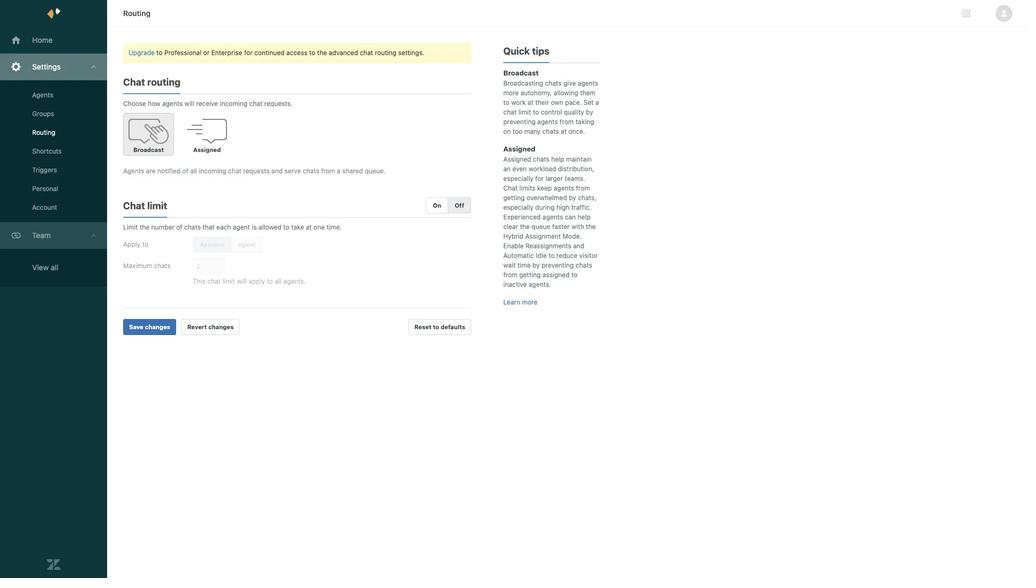 Task type: describe. For each thing, give the bounding box(es) containing it.
apply to
[[123, 240, 148, 248]]

give
[[563, 79, 576, 87]]

off button
[[448, 198, 471, 214]]

idle
[[536, 252, 547, 260]]

triggers
[[32, 166, 57, 174]]

is
[[252, 223, 257, 231]]

assignment
[[525, 232, 561, 240]]

settings.
[[398, 49, 425, 57]]

maintain
[[566, 155, 592, 163]]

shortcuts
[[32, 147, 62, 155]]

1 vertical spatial by
[[569, 194, 576, 202]]

to right apply
[[267, 277, 273, 285]]

off
[[455, 202, 464, 209]]

assigned for assigned assigned chats help maintain an even workload distribution, especially for larger teams. chat limits keep agents from getting overwhelmed by chats, especially during high traffic. experienced agents can help clear the queue faster with the hybrid assignment mode. enable reassignments and automatic idle to reduce visitor wait time by preventing chats from getting assigned to inactive agents.
[[503, 145, 535, 153]]

agent
[[233, 223, 250, 231]]

upgrade to professional or enterprise for continued access to the advanced chat routing settings.
[[129, 49, 425, 57]]

agent
[[238, 241, 256, 248]]

even
[[512, 165, 527, 173]]

requests
[[243, 167, 270, 175]]

1 horizontal spatial routing
[[375, 49, 397, 57]]

2 vertical spatial at
[[306, 223, 312, 231]]

personal
[[32, 185, 58, 193]]

broadcast broadcasting chats give agents more autonomy, allowing them to work at their own pace. set a chat limit to control quality by preventing agents from taking on too many chats at once.
[[503, 69, 599, 135]]

save changes button
[[123, 319, 176, 335]]

reset to defaults
[[415, 323, 465, 330]]

account button
[[193, 237, 232, 253]]

0 vertical spatial getting
[[503, 194, 525, 202]]

changes for revert changes
[[208, 323, 234, 330]]

chat limit
[[123, 200, 167, 212]]

this
[[193, 277, 206, 285]]

overwhelmed
[[527, 194, 567, 202]]

to left the take
[[283, 223, 289, 231]]

from inside "broadcast broadcasting chats give agents more autonomy, allowing them to work at their own pace. set a chat limit to control quality by preventing agents from taking on too many chats at once."
[[560, 118, 574, 126]]

2 especially from the top
[[503, 204, 533, 212]]

changes for save changes
[[145, 323, 170, 330]]

receive
[[196, 100, 218, 108]]

traffic.
[[571, 204, 591, 212]]

their
[[535, 99, 549, 107]]

from up chats,
[[576, 184, 590, 192]]

choose how agents will receive incoming chat requests.
[[123, 100, 293, 108]]

1 vertical spatial all
[[51, 263, 59, 272]]

taking
[[576, 118, 594, 126]]

shared
[[342, 167, 363, 175]]

incoming for receive
[[220, 100, 247, 108]]

zendesk products image
[[963, 10, 970, 17]]

2 vertical spatial by
[[533, 261, 540, 269]]

automatic
[[503, 252, 534, 260]]

limit
[[123, 223, 138, 231]]

tips
[[532, 46, 550, 57]]

from left shared
[[321, 167, 335, 175]]

chat for chat routing
[[123, 77, 145, 88]]

reduce
[[557, 252, 578, 260]]

1 vertical spatial routing
[[32, 129, 55, 137]]

will for receive
[[185, 100, 194, 108]]

chats up workload
[[533, 155, 550, 163]]

groups
[[32, 110, 54, 118]]

agents right "how"
[[162, 100, 183, 108]]

control
[[541, 108, 562, 116]]

on
[[503, 127, 511, 135]]

many
[[524, 127, 541, 135]]

to left "work"
[[503, 99, 509, 107]]

to right the apply on the left top of the page
[[142, 240, 148, 248]]

the right with
[[586, 223, 596, 231]]

chat left requests
[[228, 167, 241, 175]]

are
[[146, 167, 156, 175]]

workload
[[529, 165, 556, 173]]

time
[[518, 261, 531, 269]]

queue
[[532, 223, 550, 231]]

reset
[[415, 323, 432, 330]]

on button
[[426, 198, 448, 214]]

agents. inside assigned assigned chats help maintain an even workload distribution, especially for larger teams. chat limits keep agents from getting overwhelmed by chats, especially during high traffic. experienced agents can help clear the queue faster with the hybrid assignment mode. enable reassignments and automatic idle to reduce visitor wait time by preventing chats from getting assigned to inactive agents.
[[529, 281, 551, 289]]

professional
[[164, 49, 201, 57]]

chats right the many
[[542, 127, 559, 135]]

a inside "broadcast broadcasting chats give agents more autonomy, allowing them to work at their own pace. set a chat limit to control quality by preventing agents from taking on too many chats at once."
[[596, 99, 599, 107]]

0 horizontal spatial and
[[271, 167, 283, 175]]

preventing inside assigned assigned chats help maintain an even workload distribution, especially for larger teams. chat limits keep agents from getting overwhelmed by chats, especially during high traffic. experienced agents can help clear the queue faster with the hybrid assignment mode. enable reassignments and automatic idle to reduce visitor wait time by preventing chats from getting assigned to inactive agents.
[[542, 261, 574, 269]]

the left advanced
[[317, 49, 327, 57]]

autonomy,
[[521, 89, 552, 97]]

mode.
[[563, 232, 582, 240]]

view
[[32, 263, 49, 272]]

defaults
[[441, 323, 465, 330]]

during
[[535, 204, 555, 212]]

0 horizontal spatial for
[[244, 49, 253, 57]]

2 horizontal spatial at
[[561, 127, 567, 135]]

can
[[565, 213, 576, 221]]

access
[[286, 49, 307, 57]]

take
[[291, 223, 304, 231]]

revert changes button
[[181, 319, 240, 335]]

with
[[572, 223, 584, 231]]

limit the number of chats that each agent is allowed to take at one time.
[[123, 223, 342, 231]]

queue.
[[365, 167, 386, 175]]

1 vertical spatial limit
[[147, 200, 167, 212]]

experienced
[[503, 213, 541, 221]]

settings
[[32, 62, 61, 71]]

for inside assigned assigned chats help maintain an even workload distribution, especially for larger teams. chat limits keep agents from getting overwhelmed by chats, especially during high traffic. experienced agents can help clear the queue faster with the hybrid assignment mode. enable reassignments and automatic idle to reduce visitor wait time by preventing chats from getting assigned to inactive agents.
[[535, 175, 544, 183]]

view all
[[32, 263, 59, 272]]

by inside "broadcast broadcasting chats give agents more autonomy, allowing them to work at their own pace. set a chat limit to control quality by preventing agents from taking on too many chats at once."
[[586, 108, 593, 116]]

quality
[[564, 108, 584, 116]]

upgrade link
[[129, 49, 155, 57]]

inactive
[[503, 281, 527, 289]]

1 horizontal spatial routing
[[123, 9, 151, 18]]

allowed
[[259, 223, 282, 231]]

broadcast for broadcast
[[133, 146, 164, 153]]

one
[[314, 223, 325, 231]]

Maximum chats number field
[[193, 258, 225, 274]]

learn more link
[[503, 298, 538, 306]]

faster
[[552, 223, 570, 231]]

1 especially from the top
[[503, 175, 533, 183]]

broadcasting
[[503, 79, 543, 87]]

of for all
[[182, 167, 188, 175]]

set
[[584, 99, 594, 107]]

too
[[513, 127, 523, 135]]

high
[[557, 204, 570, 212]]

agents down larger
[[554, 184, 574, 192]]

chat right advanced
[[360, 49, 373, 57]]



Task type: vqa. For each thing, say whether or not it's contained in the screenshot.
for
yes



Task type: locate. For each thing, give the bounding box(es) containing it.
apply
[[123, 240, 140, 248]]

all right apply
[[275, 277, 282, 285]]

1 vertical spatial preventing
[[542, 261, 574, 269]]

limit down "maximum chats" number field
[[222, 277, 235, 285]]

will
[[185, 100, 194, 108], [237, 277, 247, 285]]

1 horizontal spatial at
[[528, 99, 534, 107]]

chat left requests.
[[249, 100, 263, 108]]

advanced
[[329, 49, 358, 57]]

serve
[[284, 167, 301, 175]]

0 horizontal spatial more
[[503, 89, 519, 97]]

of for chats
[[176, 223, 182, 231]]

an
[[503, 165, 511, 173]]

chats down visitor on the top right of page
[[576, 261, 592, 269]]

routing left settings.
[[375, 49, 397, 57]]

account inside account button
[[200, 241, 225, 248]]

1 horizontal spatial for
[[535, 175, 544, 183]]

will left apply
[[237, 277, 247, 285]]

agents. down assigned
[[529, 281, 551, 289]]

0 vertical spatial for
[[244, 49, 253, 57]]

0 horizontal spatial agents
[[32, 91, 53, 99]]

preventing
[[503, 118, 536, 126], [542, 261, 574, 269]]

0 horizontal spatial preventing
[[503, 118, 536, 126]]

1 horizontal spatial agents
[[123, 167, 144, 175]]

will for apply
[[237, 277, 247, 285]]

agents for agents
[[32, 91, 53, 99]]

especially
[[503, 175, 533, 183], [503, 204, 533, 212]]

to down reassignments
[[549, 252, 555, 260]]

allowing
[[554, 89, 578, 97]]

1 vertical spatial incoming
[[199, 167, 226, 175]]

agents are notified of all incoming chat requests and serve chats from a shared queue.
[[123, 167, 386, 175]]

account down that
[[200, 241, 225, 248]]

to right access on the left top
[[309, 49, 315, 57]]

0 vertical spatial routing
[[375, 49, 397, 57]]

routing up upgrade at the top left of page
[[123, 9, 151, 18]]

1 vertical spatial a
[[337, 167, 341, 175]]

agents
[[32, 91, 53, 99], [123, 167, 144, 175]]

0 horizontal spatial by
[[533, 261, 540, 269]]

account
[[32, 204, 57, 212], [200, 241, 225, 248]]

how
[[148, 100, 160, 108]]

1 changes from the left
[[145, 323, 170, 330]]

own
[[551, 99, 563, 107]]

1 horizontal spatial and
[[573, 242, 585, 250]]

learn
[[503, 298, 520, 306]]

chat up limit
[[123, 200, 145, 212]]

1 horizontal spatial all
[[190, 167, 197, 175]]

this chat limit will apply to all agents.
[[193, 277, 306, 285]]

the right limit
[[140, 223, 150, 231]]

0 vertical spatial of
[[182, 167, 188, 175]]

agents down "control"
[[537, 118, 558, 126]]

2 horizontal spatial limit
[[518, 108, 531, 116]]

1 vertical spatial broadcast
[[133, 146, 164, 153]]

chat inside "broadcast broadcasting chats give agents more autonomy, allowing them to work at their own pace. set a chat limit to control quality by preventing agents from taking on too many chats at once."
[[503, 108, 517, 116]]

to right reset
[[433, 323, 439, 330]]

0 horizontal spatial at
[[306, 223, 312, 231]]

0 vertical spatial at
[[528, 99, 534, 107]]

0 vertical spatial and
[[271, 167, 283, 175]]

agent button
[[231, 237, 263, 253]]

agents up them
[[578, 79, 598, 87]]

0 horizontal spatial routing
[[147, 77, 181, 88]]

2 horizontal spatial all
[[275, 277, 282, 285]]

0 vertical spatial broadcast
[[503, 69, 539, 77]]

by up traffic.
[[569, 194, 576, 202]]

0 vertical spatial especially
[[503, 175, 533, 183]]

more right learn
[[522, 298, 538, 306]]

0 horizontal spatial all
[[51, 263, 59, 272]]

visitor
[[579, 252, 598, 260]]

or
[[203, 49, 210, 57]]

0 horizontal spatial account
[[32, 204, 57, 212]]

incoming right 'notified'
[[199, 167, 226, 175]]

for down workload
[[535, 175, 544, 183]]

1 horizontal spatial preventing
[[542, 261, 574, 269]]

0 vertical spatial a
[[596, 99, 599, 107]]

0 horizontal spatial changes
[[145, 323, 170, 330]]

reassignments
[[526, 242, 571, 250]]

agents for agents are notified of all incoming chat requests and serve chats from a shared queue.
[[123, 167, 144, 175]]

chats right maximum
[[154, 262, 171, 270]]

notified
[[157, 167, 180, 175]]

chat inside assigned assigned chats help maintain an even workload distribution, especially for larger teams. chat limits keep agents from getting overwhelmed by chats, especially during high traffic. experienced agents can help clear the queue faster with the hybrid assignment mode. enable reassignments and automatic idle to reduce visitor wait time by preventing chats from getting assigned to inactive agents.
[[503, 184, 518, 192]]

incoming right receive on the left top of page
[[220, 100, 247, 108]]

1 vertical spatial help
[[578, 213, 591, 221]]

1 horizontal spatial broadcast
[[503, 69, 539, 77]]

chats right serve
[[303, 167, 319, 175]]

chat left limits
[[503, 184, 518, 192]]

apply
[[249, 277, 265, 285]]

agents.
[[283, 277, 306, 285], [529, 281, 551, 289]]

0 vertical spatial limit
[[518, 108, 531, 116]]

2 vertical spatial all
[[275, 277, 282, 285]]

keep
[[537, 184, 552, 192]]

2 vertical spatial chat
[[123, 200, 145, 212]]

assigned for assigned
[[193, 146, 221, 153]]

maximum chats
[[123, 262, 171, 270]]

chat up choose
[[123, 77, 145, 88]]

broadcast up are
[[133, 146, 164, 153]]

1 vertical spatial account
[[200, 241, 225, 248]]

0 horizontal spatial a
[[337, 167, 341, 175]]

save
[[129, 323, 143, 330]]

chat routing
[[123, 77, 181, 88]]

agents left are
[[123, 167, 144, 175]]

1 vertical spatial routing
[[147, 77, 181, 88]]

assigned down the too
[[503, 145, 535, 153]]

routing
[[375, 49, 397, 57], [147, 77, 181, 88]]

0 horizontal spatial agents.
[[283, 277, 306, 285]]

at down autonomy,
[[528, 99, 534, 107]]

work
[[511, 99, 526, 107]]

reset to defaults button
[[409, 319, 471, 335]]

2 vertical spatial limit
[[222, 277, 235, 285]]

1 horizontal spatial will
[[237, 277, 247, 285]]

assigned down receive on the left top of page
[[193, 146, 221, 153]]

1 vertical spatial agents
[[123, 167, 144, 175]]

0 vertical spatial preventing
[[503, 118, 536, 126]]

2 changes from the left
[[208, 323, 234, 330]]

0 vertical spatial help
[[551, 155, 564, 163]]

0 horizontal spatial broadcast
[[133, 146, 164, 153]]

and left serve
[[271, 167, 283, 175]]

revert
[[187, 323, 207, 330]]

of right number
[[176, 223, 182, 231]]

routing down the groups on the left of the page
[[32, 129, 55, 137]]

routing up "how"
[[147, 77, 181, 88]]

and
[[271, 167, 283, 175], [573, 242, 585, 250]]

0 vertical spatial incoming
[[220, 100, 247, 108]]

chat down "work"
[[503, 108, 517, 116]]

broadcast for broadcast broadcasting chats give agents more autonomy, allowing them to work at their own pace. set a chat limit to control quality by preventing agents from taking on too many chats at once.
[[503, 69, 539, 77]]

maximum
[[123, 262, 152, 270]]

save changes
[[129, 323, 170, 330]]

0 horizontal spatial help
[[551, 155, 564, 163]]

from down wait
[[503, 271, 517, 279]]

1 vertical spatial at
[[561, 127, 567, 135]]

2 horizontal spatial by
[[586, 108, 593, 116]]

preventing up the too
[[503, 118, 536, 126]]

agents down during
[[543, 213, 563, 221]]

getting
[[503, 194, 525, 202], [519, 271, 541, 279]]

to right assigned
[[571, 271, 578, 279]]

a right set
[[596, 99, 599, 107]]

a
[[596, 99, 599, 107], [337, 167, 341, 175]]

incoming for all
[[199, 167, 226, 175]]

clear
[[503, 223, 518, 231]]

hybrid
[[503, 232, 524, 240]]

from down quality
[[560, 118, 574, 126]]

help down traffic.
[[578, 213, 591, 221]]

1 horizontal spatial a
[[596, 99, 599, 107]]

1 vertical spatial especially
[[503, 204, 533, 212]]

limit down "work"
[[518, 108, 531, 116]]

1 horizontal spatial help
[[578, 213, 591, 221]]

to down their
[[533, 108, 539, 116]]

to inside button
[[433, 323, 439, 330]]

to right upgrade at the top left of page
[[157, 49, 163, 57]]

more inside "broadcast broadcasting chats give agents more autonomy, allowing them to work at their own pace. set a chat limit to control quality by preventing agents from taking on too many chats at once."
[[503, 89, 519, 97]]

team
[[32, 231, 51, 240]]

help
[[551, 155, 564, 163], [578, 213, 591, 221]]

1 horizontal spatial by
[[569, 194, 576, 202]]

and inside assigned assigned chats help maintain an even workload distribution, especially for larger teams. chat limits keep agents from getting overwhelmed by chats, especially during high traffic. experienced agents can help clear the queue faster with the hybrid assignment mode. enable reassignments and automatic idle to reduce visitor wait time by preventing chats from getting assigned to inactive agents.
[[573, 242, 585, 250]]

getting down time
[[519, 271, 541, 279]]

preventing up assigned
[[542, 261, 574, 269]]

1 horizontal spatial limit
[[222, 277, 235, 285]]

by
[[586, 108, 593, 116], [569, 194, 576, 202], [533, 261, 540, 269]]

agents. right apply
[[283, 277, 306, 285]]

pace.
[[565, 99, 582, 107]]

each
[[216, 223, 231, 231]]

quick tips
[[503, 46, 550, 57]]

requests.
[[264, 100, 293, 108]]

0 vertical spatial chat
[[123, 77, 145, 88]]

learn more
[[503, 298, 538, 306]]

chats up allowing
[[545, 79, 562, 87]]

distribution,
[[558, 165, 594, 173]]

at left "one" at top left
[[306, 223, 312, 231]]

changes right save
[[145, 323, 170, 330]]

chats,
[[578, 194, 597, 202]]

routing
[[123, 9, 151, 18], [32, 129, 55, 137]]

agents up the groups on the left of the page
[[32, 91, 53, 99]]

wait
[[503, 261, 516, 269]]

all right view
[[51, 263, 59, 272]]

chat for chat limit
[[123, 200, 145, 212]]

0 horizontal spatial routing
[[32, 129, 55, 137]]

especially up experienced
[[503, 204, 533, 212]]

0 horizontal spatial limit
[[147, 200, 167, 212]]

1 vertical spatial more
[[522, 298, 538, 306]]

chats left that
[[184, 223, 201, 231]]

1 vertical spatial will
[[237, 277, 247, 285]]

limit inside "broadcast broadcasting chats give agents more autonomy, allowing them to work at their own pace. set a chat limit to control quality by preventing agents from taking on too many chats at once."
[[518, 108, 531, 116]]

1 vertical spatial of
[[176, 223, 182, 231]]

for left continued on the left of page
[[244, 49, 253, 57]]

1 vertical spatial and
[[573, 242, 585, 250]]

changes right revert
[[208, 323, 234, 330]]

of right 'notified'
[[182, 167, 188, 175]]

1 horizontal spatial more
[[522, 298, 538, 306]]

help up workload
[[551, 155, 564, 163]]

getting down limits
[[503, 194, 525, 202]]

1 vertical spatial chat
[[503, 184, 518, 192]]

1 horizontal spatial changes
[[208, 323, 234, 330]]

broadcast
[[503, 69, 539, 77], [133, 146, 164, 153]]

chat right this
[[207, 277, 221, 285]]

0 vertical spatial all
[[190, 167, 197, 175]]

will left receive on the left top of page
[[185, 100, 194, 108]]

0 vertical spatial more
[[503, 89, 519, 97]]

by down idle
[[533, 261, 540, 269]]

0 vertical spatial will
[[185, 100, 194, 108]]

0 vertical spatial by
[[586, 108, 593, 116]]

especially down even
[[503, 175, 533, 183]]

preventing inside "broadcast broadcasting chats give agents more autonomy, allowing them to work at their own pace. set a chat limit to control quality by preventing agents from taking on too many chats at once."
[[503, 118, 536, 126]]

at left the once.
[[561, 127, 567, 135]]

1 vertical spatial for
[[535, 175, 544, 183]]

by down set
[[586, 108, 593, 116]]

more up "work"
[[503, 89, 519, 97]]

from
[[560, 118, 574, 126], [321, 167, 335, 175], [576, 184, 590, 192], [503, 271, 517, 279]]

0 vertical spatial routing
[[123, 9, 151, 18]]

broadcast inside "broadcast broadcasting chats give agents more autonomy, allowing them to work at their own pace. set a chat limit to control quality by preventing agents from taking on too many chats at once."
[[503, 69, 539, 77]]

0 vertical spatial account
[[32, 204, 57, 212]]

once.
[[569, 127, 585, 135]]

1 horizontal spatial agents.
[[529, 281, 551, 289]]

number
[[151, 223, 174, 231]]

assigned up even
[[503, 155, 531, 163]]

and down mode.
[[573, 242, 585, 250]]

choose
[[123, 100, 146, 108]]

0 horizontal spatial will
[[185, 100, 194, 108]]

account down personal
[[32, 204, 57, 212]]

1 vertical spatial getting
[[519, 271, 541, 279]]

the down experienced
[[520, 223, 530, 231]]

them
[[580, 89, 596, 97]]

that
[[203, 223, 215, 231]]

a left shared
[[337, 167, 341, 175]]

1 horizontal spatial account
[[200, 241, 225, 248]]

0 vertical spatial agents
[[32, 91, 53, 99]]

enable
[[503, 242, 524, 250]]

limit up number
[[147, 200, 167, 212]]

continued
[[254, 49, 285, 57]]

home
[[32, 35, 53, 44]]

the
[[317, 49, 327, 57], [520, 223, 530, 231], [586, 223, 596, 231], [140, 223, 150, 231]]

agents
[[578, 79, 598, 87], [162, 100, 183, 108], [537, 118, 558, 126], [554, 184, 574, 192], [543, 213, 563, 221]]

all right 'notified'
[[190, 167, 197, 175]]

broadcast up broadcasting at the top
[[503, 69, 539, 77]]



